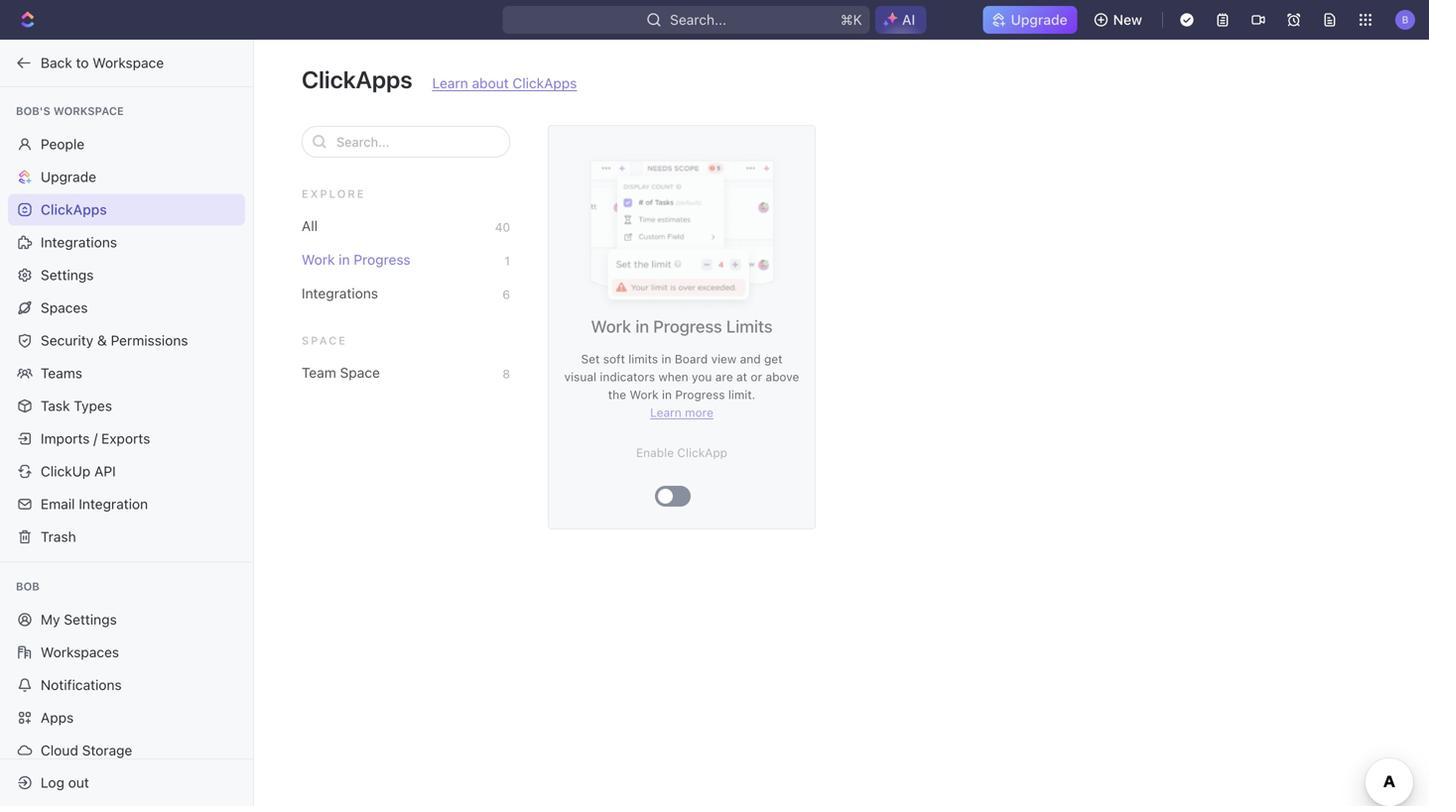 Task type: vqa. For each thing, say whether or not it's contained in the screenshot.
terry turtle's workspace, , "element"
no



Task type: describe. For each thing, give the bounding box(es) containing it.
teams
[[41, 365, 82, 382]]

1 horizontal spatial integrations
[[302, 285, 378, 302]]

bob
[[16, 581, 39, 594]]

progress for work in progress limits
[[653, 317, 722, 337]]

in down the when
[[662, 388, 672, 402]]

in up the when
[[662, 352, 671, 366]]

b
[[1402, 14, 1409, 25]]

learn about clickapps
[[432, 75, 577, 91]]

work inside set soft limits in board view and get visual indicators when you are at or above the work in progress limit. learn more
[[630, 388, 659, 402]]

email integration
[[41, 496, 148, 513]]

⌘k
[[841, 11, 862, 28]]

view
[[711, 352, 737, 366]]

security & permissions
[[41, 333, 188, 349]]

1 horizontal spatial upgrade
[[1011, 11, 1068, 28]]

work in progress
[[302, 252, 411, 268]]

&
[[97, 333, 107, 349]]

spaces
[[41, 300, 88, 316]]

log out
[[41, 775, 89, 792]]

at
[[737, 370, 747, 384]]

storage
[[82, 743, 132, 759]]

when
[[659, 370, 689, 384]]

bob's workspace
[[16, 105, 124, 118]]

work in progress limits
[[591, 317, 773, 337]]

trash link
[[8, 522, 245, 553]]

settings link
[[8, 260, 245, 291]]

limits
[[629, 352, 658, 366]]

email
[[41, 496, 75, 513]]

out
[[68, 775, 89, 792]]

back to workspace
[[41, 55, 164, 71]]

2 horizontal spatial clickapps
[[513, 75, 577, 91]]

visual
[[564, 370, 597, 384]]

limits
[[726, 317, 773, 337]]

imports / exports link
[[8, 423, 245, 455]]

apps
[[41, 710, 74, 727]]

notifications link
[[8, 670, 245, 702]]

clickup api
[[41, 464, 116, 480]]

work for work in progress limits
[[591, 317, 631, 337]]

0 horizontal spatial clickapps
[[41, 201, 107, 218]]

security
[[41, 333, 94, 349]]

all
[[302, 218, 318, 234]]

more
[[685, 406, 714, 420]]

imports
[[41, 431, 90, 447]]

soft
[[603, 352, 625, 366]]

notifications
[[41, 677, 122, 694]]

above
[[766, 370, 799, 384]]

new
[[1113, 11, 1142, 28]]

back
[[41, 55, 72, 71]]

task types link
[[8, 391, 245, 422]]

1 vertical spatial space
[[340, 365, 380, 381]]

1 vertical spatial upgrade
[[41, 169, 96, 185]]

log
[[41, 775, 64, 792]]

clickup
[[41, 464, 91, 480]]

ai button
[[875, 6, 926, 34]]

imports / exports
[[41, 431, 150, 447]]

trash
[[41, 529, 76, 545]]

learn about clickapps link
[[432, 75, 577, 91]]

back to workspace button
[[8, 47, 235, 79]]

new button
[[1086, 4, 1154, 36]]

clickapp
[[677, 446, 728, 460]]

set soft limits in board view and get visual indicators when you are at or above the work in progress limit. learn more
[[564, 352, 799, 420]]

set
[[581, 352, 600, 366]]

learn inside set soft limits in board view and get visual indicators when you are at or above the work in progress limit. learn more
[[650, 406, 682, 420]]



Task type: locate. For each thing, give the bounding box(es) containing it.
email integration link
[[8, 489, 245, 521]]

clickapps right about
[[513, 75, 577, 91]]

space
[[302, 335, 347, 347], [340, 365, 380, 381]]

workspaces
[[41, 645, 119, 661]]

people link
[[8, 129, 245, 160]]

ai
[[902, 11, 915, 28]]

log out button
[[8, 768, 236, 800]]

workspaces link
[[8, 637, 245, 669]]

settings up spaces
[[41, 267, 94, 283]]

0 horizontal spatial upgrade link
[[8, 161, 245, 193]]

settings
[[41, 267, 94, 283], [64, 612, 117, 628]]

api
[[94, 464, 116, 480]]

1 vertical spatial settings
[[64, 612, 117, 628]]

0 horizontal spatial integrations
[[41, 234, 117, 251]]

1 vertical spatial learn
[[650, 406, 682, 420]]

integrations down work in progress
[[302, 285, 378, 302]]

spaces link
[[8, 292, 245, 324]]

progress inside set soft limits in board view and get visual indicators when you are at or above the work in progress limit. learn more
[[675, 388, 725, 402]]

people
[[41, 136, 85, 152]]

bob's
[[16, 105, 50, 118]]

teams link
[[8, 358, 245, 390]]

0 vertical spatial upgrade
[[1011, 11, 1068, 28]]

40
[[495, 220, 510, 234]]

integrations
[[41, 234, 117, 251], [302, 285, 378, 302]]

0 vertical spatial work
[[302, 252, 335, 268]]

learn left more
[[650, 406, 682, 420]]

workspace inside "back to workspace" button
[[93, 55, 164, 71]]

1
[[505, 254, 510, 268]]

cloud storage
[[41, 743, 132, 759]]

clickapps up "integrations" link
[[41, 201, 107, 218]]

space up the team
[[302, 335, 347, 347]]

0 vertical spatial integrations
[[41, 234, 117, 251]]

1 horizontal spatial clickapps
[[302, 66, 412, 93]]

0 vertical spatial settings
[[41, 267, 94, 283]]

clickup api link
[[8, 456, 245, 488]]

upgrade down people
[[41, 169, 96, 185]]

and
[[740, 352, 761, 366]]

0 vertical spatial space
[[302, 335, 347, 347]]

1 vertical spatial workspace
[[53, 105, 124, 118]]

learn more link
[[650, 406, 714, 420]]

explore
[[302, 188, 366, 201]]

progress down explore at the top left of page
[[354, 252, 411, 268]]

in down explore at the top left of page
[[339, 252, 350, 268]]

apps link
[[8, 703, 245, 735]]

0 horizontal spatial upgrade
[[41, 169, 96, 185]]

integrations down clickapps link
[[41, 234, 117, 251]]

upgrade link left new 'button'
[[983, 6, 1078, 34]]

my
[[41, 612, 60, 628]]

learn left about
[[432, 75, 468, 91]]

indicators
[[600, 370, 655, 384]]

upgrade left new 'button'
[[1011, 11, 1068, 28]]

cloud
[[41, 743, 78, 759]]

team space
[[302, 365, 380, 381]]

exports
[[101, 431, 150, 447]]

enable clickapp
[[636, 446, 728, 460]]

progress up more
[[675, 388, 725, 402]]

my settings
[[41, 612, 117, 628]]

task
[[41, 398, 70, 414]]

clickapps link
[[8, 194, 245, 226]]

task types
[[41, 398, 112, 414]]

work down indicators
[[630, 388, 659, 402]]

progress
[[354, 252, 411, 268], [653, 317, 722, 337], [675, 388, 725, 402]]

work for work in progress
[[302, 252, 335, 268]]

work
[[302, 252, 335, 268], [591, 317, 631, 337], [630, 388, 659, 402]]

1 vertical spatial work
[[591, 317, 631, 337]]

team
[[302, 365, 336, 381]]

board
[[675, 352, 708, 366]]

1 vertical spatial integrations
[[302, 285, 378, 302]]

2 vertical spatial work
[[630, 388, 659, 402]]

0 vertical spatial upgrade link
[[983, 6, 1078, 34]]

1 vertical spatial upgrade link
[[8, 161, 245, 193]]

0 vertical spatial learn
[[432, 75, 468, 91]]

1 horizontal spatial upgrade link
[[983, 6, 1078, 34]]

work down all
[[302, 252, 335, 268]]

6
[[503, 288, 510, 302]]

space right the team
[[340, 365, 380, 381]]

you
[[692, 370, 712, 384]]

1 horizontal spatial learn
[[650, 406, 682, 420]]

enable
[[636, 446, 674, 460]]

8
[[503, 367, 510, 381]]

0 vertical spatial workspace
[[93, 55, 164, 71]]

0 horizontal spatial learn
[[432, 75, 468, 91]]

search...
[[670, 11, 727, 28]]

about
[[472, 75, 509, 91]]

progress up board
[[653, 317, 722, 337]]

0 vertical spatial progress
[[354, 252, 411, 268]]

workspace right to at the top left of page
[[93, 55, 164, 71]]

types
[[74, 398, 112, 414]]

progress for work in progress
[[354, 252, 411, 268]]

limit.
[[728, 388, 756, 402]]

upgrade link down people link
[[8, 161, 245, 193]]

settings up 'workspaces'
[[64, 612, 117, 628]]

1 vertical spatial progress
[[653, 317, 722, 337]]

my settings link
[[8, 604, 245, 636]]

clickapps
[[302, 66, 412, 93], [513, 75, 577, 91], [41, 201, 107, 218]]

2 vertical spatial progress
[[675, 388, 725, 402]]

integration
[[79, 496, 148, 513]]

workspace up people
[[53, 105, 124, 118]]

permissions
[[111, 333, 188, 349]]

/
[[94, 431, 98, 447]]

integrations link
[[8, 227, 245, 259]]

or
[[751, 370, 762, 384]]

security & permissions link
[[8, 325, 245, 357]]

work up 'soft'
[[591, 317, 631, 337]]

to
[[76, 55, 89, 71]]

are
[[715, 370, 733, 384]]

in up limits
[[636, 317, 649, 337]]

cloud storage link
[[8, 736, 245, 767]]

the
[[608, 388, 626, 402]]

upgrade
[[1011, 11, 1068, 28], [41, 169, 96, 185]]

get
[[764, 352, 783, 366]]

clickapps up the "search..." text field
[[302, 66, 412, 93]]

learn
[[432, 75, 468, 91], [650, 406, 682, 420]]

workspace
[[93, 55, 164, 71], [53, 105, 124, 118]]

b button
[[1390, 4, 1421, 36]]

upgrade link
[[983, 6, 1078, 34], [8, 161, 245, 193]]

Search... text field
[[336, 127, 499, 157]]



